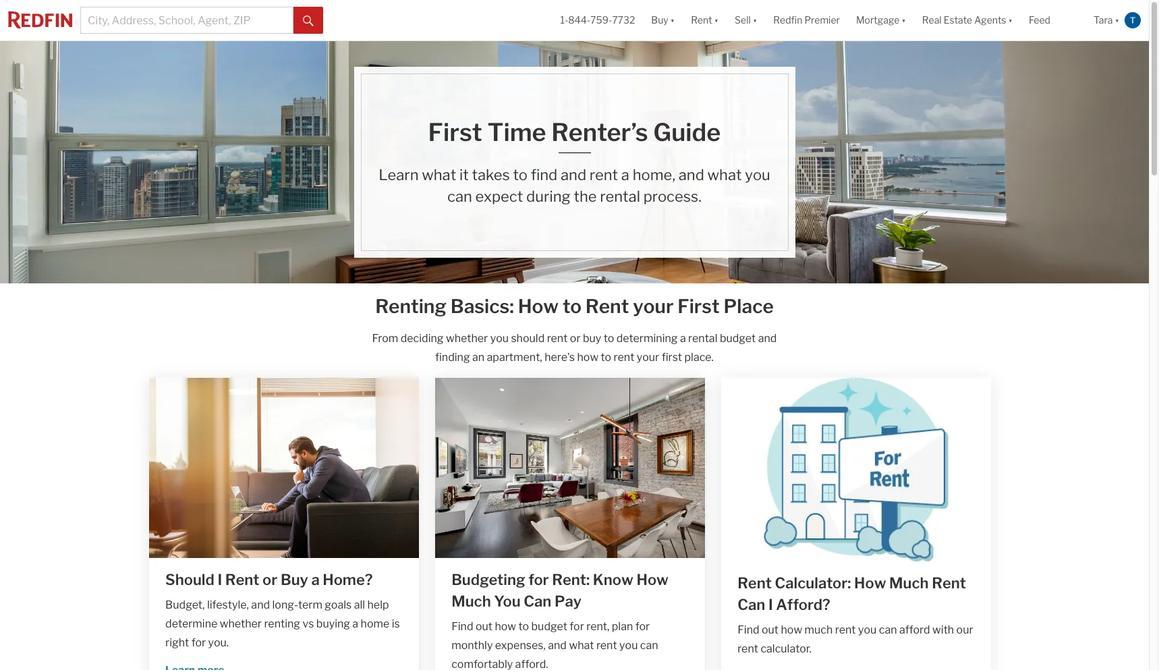 Task type: describe. For each thing, give the bounding box(es) containing it.
1-
[[560, 14, 568, 26]]

real estate agents ▾ link
[[922, 0, 1013, 40]]

know
[[593, 571, 634, 588]]

rent up lifestyle,
[[225, 571, 260, 588]]

budget, lifestyle, and long-term goals all help determine whether renting vs buying a home is right for you.
[[165, 598, 400, 649]]

for left rent,
[[570, 620, 584, 633]]

agents
[[975, 14, 1007, 26]]

1-844-759-7732
[[560, 14, 635, 26]]

home
[[361, 617, 390, 630]]

7732
[[612, 14, 635, 26]]

and inside find out how to budget for rent, plan for monthly expenses, and what rent you can comfortably afford.
[[548, 639, 567, 652]]

here's
[[545, 351, 575, 364]]

much inside budgeting for rent: know how much you can pay
[[452, 592, 491, 610]]

a inside learn what it takes to find and rent a home, and what you can expect during the rental process.
[[621, 166, 630, 184]]

living room in apartment for rent image
[[435, 378, 705, 558]]

mortgage ▾
[[856, 14, 906, 26]]

expenses,
[[495, 639, 546, 652]]

all
[[354, 598, 365, 611]]

deciding
[[401, 332, 444, 345]]

out for can
[[762, 623, 779, 636]]

apartment,
[[487, 351, 542, 364]]

to inside find out how to budget for rent, plan for monthly expenses, and what rent you can comfortably afford.
[[519, 620, 529, 633]]

real
[[922, 14, 942, 26]]

sell ▾ button
[[735, 0, 757, 40]]

calculator:
[[775, 574, 851, 592]]

budgeting
[[452, 571, 526, 588]]

tara ▾
[[1094, 14, 1120, 26]]

City, Address, School, Agent, ZIP search field
[[80, 7, 294, 34]]

buy ▾
[[652, 14, 675, 26]]

can inside learn what it takes to find and rent a home, and what you can expect during the rental process.
[[448, 188, 472, 205]]

vs
[[303, 617, 314, 630]]

sell
[[735, 14, 751, 26]]

monthly
[[452, 639, 493, 652]]

real estate agents ▾ button
[[914, 0, 1021, 40]]

how for budgeting
[[495, 620, 516, 633]]

out for much
[[476, 620, 493, 633]]

from
[[372, 332, 398, 345]]

process.
[[644, 188, 702, 205]]

sell ▾ button
[[727, 0, 766, 40]]

buy ▾ button
[[643, 0, 683, 40]]

a inside budget, lifestyle, and long-term goals all help determine whether renting vs buying a home is right for you.
[[353, 617, 358, 630]]

rent inside find out how to budget for rent, plan for monthly expenses, and what rent you can comfortably afford.
[[597, 639, 617, 652]]

expect
[[476, 188, 523, 205]]

844-
[[568, 14, 591, 26]]

for inside budget, lifestyle, and long-term goals all help determine whether renting vs buying a home is right for you.
[[191, 636, 206, 649]]

a up term at the bottom left of page
[[311, 571, 320, 588]]

how for calculator:
[[854, 574, 886, 592]]

estate
[[944, 14, 973, 26]]

renting
[[264, 617, 300, 630]]

how for rent
[[781, 623, 803, 636]]

apartment complex image
[[722, 378, 992, 561]]

to down buy
[[601, 351, 612, 364]]

home?
[[323, 571, 373, 588]]

tara
[[1094, 14, 1113, 26]]

how inside from deciding whether you should rent or buy to determining a rental budget and finding an apartment, here's how to rent your first place.
[[577, 351, 599, 364]]

our
[[957, 623, 974, 636]]

place.
[[685, 351, 714, 364]]

find
[[531, 166, 558, 184]]

and up the the
[[561, 166, 587, 184]]

0 vertical spatial your
[[633, 295, 674, 318]]

an
[[472, 351, 485, 364]]

▾ for mortgage ▾
[[902, 14, 906, 26]]

rent up with
[[932, 574, 966, 592]]

basics:
[[451, 295, 514, 318]]

whether inside budget, lifestyle, and long-term goals all help determine whether renting vs buying a home is right for you.
[[220, 617, 262, 630]]

2 horizontal spatial what
[[708, 166, 742, 184]]

find out how much rent you can afford with our rent calculator.
[[738, 623, 974, 655]]

term
[[298, 598, 323, 611]]

your inside from deciding whether you should rent or buy to determining a rental budget and finding an apartment, here's how to rent your first place.
[[637, 351, 660, 364]]

how for basics:
[[518, 295, 559, 318]]

comfortably
[[452, 658, 513, 670]]

redfin premier button
[[766, 0, 848, 40]]

much inside rent calculator: how much rent can i afford?
[[890, 574, 929, 592]]

feed button
[[1021, 0, 1086, 40]]

finding
[[435, 351, 470, 364]]

a inside from deciding whether you should rent or buy to determining a rental budget and finding an apartment, here's how to rent your first place.
[[680, 332, 686, 345]]

buy ▾ button
[[652, 0, 675, 40]]

the
[[574, 188, 597, 205]]

▾ for tara ▾
[[1115, 14, 1120, 26]]

what inside find out how to budget for rent, plan for monthly expenses, and what rent you can comfortably afford.
[[569, 639, 594, 652]]

rent inside dropdown button
[[691, 14, 712, 26]]

to inside learn what it takes to find and rent a home, and what you can expect during the rental process.
[[513, 166, 528, 184]]

learn
[[379, 166, 419, 184]]

should
[[511, 332, 545, 345]]

you.
[[208, 636, 229, 649]]

pay
[[555, 592, 582, 610]]

it
[[460, 166, 469, 184]]

lifestyle,
[[207, 598, 249, 611]]

rent calculator: how much rent can i afford? link
[[738, 572, 975, 615]]

rent ▾ button
[[691, 0, 719, 40]]

0 horizontal spatial first
[[428, 117, 482, 147]]

takes
[[472, 166, 510, 184]]

right
[[165, 636, 189, 649]]

to up from deciding whether you should rent or buy to determining a rental budget and finding an apartment, here's how to rent your first place.
[[563, 295, 582, 318]]

afford?
[[776, 596, 831, 613]]

time
[[488, 117, 546, 147]]

should i rent or buy a home?
[[165, 571, 373, 588]]

mortgage ▾ button
[[856, 0, 906, 40]]

find for can
[[738, 623, 760, 636]]

▾ for sell ▾
[[753, 14, 757, 26]]

budget inside from deciding whether you should rent or buy to determining a rental budget and finding an apartment, here's how to rent your first place.
[[720, 332, 756, 345]]

renting
[[375, 295, 447, 318]]

sell ▾
[[735, 14, 757, 26]]

you inside from deciding whether you should rent or buy to determining a rental budget and finding an apartment, here's how to rent your first place.
[[490, 332, 509, 345]]

guide
[[653, 117, 721, 147]]

submit search image
[[303, 15, 314, 26]]

rent:
[[552, 571, 590, 588]]

rent ▾
[[691, 14, 719, 26]]

759-
[[591, 14, 612, 26]]



Task type: locate. For each thing, give the bounding box(es) containing it.
buying
[[316, 617, 350, 630]]

how
[[518, 295, 559, 318], [637, 571, 669, 588], [854, 574, 886, 592]]

1 horizontal spatial can
[[738, 596, 766, 613]]

▾ left rent ▾
[[671, 14, 675, 26]]

calculator.
[[761, 642, 812, 655]]

0 horizontal spatial can
[[448, 188, 472, 205]]

for right the 'plan'
[[636, 620, 650, 633]]

out
[[476, 620, 493, 633], [762, 623, 779, 636]]

0 vertical spatial or
[[570, 332, 581, 345]]

you inside learn what it takes to find and rent a home, and what you can expect during the rental process.
[[745, 166, 771, 184]]

you inside 'find out how much rent you can afford with our rent calculator.'
[[858, 623, 877, 636]]

and up process.
[[679, 166, 705, 184]]

first
[[428, 117, 482, 147], [678, 295, 720, 318]]

home,
[[633, 166, 676, 184]]

out inside 'find out how much rent you can afford with our rent calculator.'
[[762, 623, 779, 636]]

0 horizontal spatial whether
[[220, 617, 262, 630]]

i up lifestyle,
[[218, 571, 222, 588]]

to right buy
[[604, 332, 614, 345]]

determine
[[165, 617, 218, 630]]

rent up the the
[[590, 166, 618, 184]]

buy inside dropdown button
[[652, 14, 669, 26]]

3 ▾ from the left
[[753, 14, 757, 26]]

long-
[[272, 598, 298, 611]]

0 horizontal spatial how
[[495, 620, 516, 633]]

1 horizontal spatial how
[[577, 351, 599, 364]]

▾ for rent ▾
[[714, 14, 719, 26]]

should
[[165, 571, 215, 588]]

budgeting for rent: know how much you can pay
[[452, 571, 669, 610]]

budget inside find out how to budget for rent, plan for monthly expenses, and what rent you can comfortably afford.
[[532, 620, 568, 633]]

or up long-
[[263, 571, 278, 588]]

budget down pay
[[532, 620, 568, 633]]

budget,
[[165, 598, 205, 611]]

0 horizontal spatial much
[[452, 592, 491, 610]]

2 horizontal spatial how
[[781, 623, 803, 636]]

afford.
[[515, 658, 548, 670]]

rent left calculator:
[[738, 574, 772, 592]]

to left find
[[513, 166, 528, 184]]

and up afford.
[[548, 639, 567, 652]]

a down all
[[353, 617, 358, 630]]

1 vertical spatial first
[[678, 295, 720, 318]]

0 horizontal spatial rental
[[600, 188, 640, 205]]

a left 'home,'
[[621, 166, 630, 184]]

much up 'afford'
[[890, 574, 929, 592]]

1 horizontal spatial or
[[570, 332, 581, 345]]

place
[[724, 295, 774, 318]]

what down guide
[[708, 166, 742, 184]]

how
[[577, 351, 599, 364], [495, 620, 516, 633], [781, 623, 803, 636]]

to up expenses,
[[519, 620, 529, 633]]

4 ▾ from the left
[[902, 14, 906, 26]]

can inside budgeting for rent: know how much you can pay
[[524, 592, 552, 610]]

▾ right mortgage
[[902, 14, 906, 26]]

what
[[422, 166, 456, 184], [708, 166, 742, 184], [569, 639, 594, 652]]

1 vertical spatial or
[[263, 571, 278, 588]]

1 horizontal spatial buy
[[652, 14, 669, 26]]

rental inside learn what it takes to find and rent a home, and what you can expect during the rental process.
[[600, 188, 640, 205]]

renting basics: how to rent your first place
[[375, 295, 774, 318]]

how inside budgeting for rent: know how much you can pay
[[637, 571, 669, 588]]

0 vertical spatial rental
[[600, 188, 640, 205]]

how inside 'find out how much rent you can afford with our rent calculator.'
[[781, 623, 803, 636]]

rent right the 'buy ▾'
[[691, 14, 712, 26]]

1-844-759-7732 link
[[560, 14, 635, 26]]

6 ▾ from the left
[[1115, 14, 1120, 26]]

mortgage ▾ button
[[848, 0, 914, 40]]

rent ▾ button
[[683, 0, 727, 40]]

0 vertical spatial much
[[890, 574, 929, 592]]

rental inside from deciding whether you should rent or buy to determining a rental budget and finding an apartment, here's how to rent your first place.
[[688, 332, 718, 345]]

1 horizontal spatial first
[[678, 295, 720, 318]]

1 vertical spatial your
[[637, 351, 660, 364]]

budget down place
[[720, 332, 756, 345]]

1 horizontal spatial can
[[640, 639, 658, 652]]

budgeting for rent: know how much you can pay link
[[452, 569, 689, 612]]

1 vertical spatial can
[[879, 623, 897, 636]]

▾ right the agents
[[1009, 14, 1013, 26]]

out up calculator.
[[762, 623, 779, 636]]

find
[[452, 620, 473, 633], [738, 623, 760, 636]]

1 horizontal spatial what
[[569, 639, 594, 652]]

redfin
[[774, 14, 803, 26]]

▾ right sell
[[753, 14, 757, 26]]

▾ right tara
[[1115, 14, 1120, 26]]

rent left calculator.
[[738, 642, 759, 655]]

out up "monthly"
[[476, 620, 493, 633]]

2 vertical spatial can
[[640, 639, 658, 652]]

▾ for buy ▾
[[671, 14, 675, 26]]

and inside from deciding whether you should rent or buy to determining a rental budget and finding an apartment, here's how to rent your first place.
[[758, 332, 777, 345]]

rent down rent,
[[597, 639, 617, 652]]

i
[[218, 571, 222, 588], [769, 596, 773, 613]]

and left long-
[[251, 598, 270, 611]]

goals
[[325, 598, 352, 611]]

1 horizontal spatial i
[[769, 596, 773, 613]]

how up expenses,
[[495, 620, 516, 633]]

how down buy
[[577, 351, 599, 364]]

whether inside from deciding whether you should rent or buy to determining a rental budget and finding an apartment, here's how to rent your first place.
[[446, 332, 488, 345]]

0 vertical spatial can
[[448, 188, 472, 205]]

or left buy
[[570, 332, 581, 345]]

is
[[392, 617, 400, 630]]

can
[[448, 188, 472, 205], [879, 623, 897, 636], [640, 639, 658, 652]]

1 ▾ from the left
[[671, 14, 675, 26]]

your down "determining" on the right of the page
[[637, 351, 660, 364]]

redfin premier
[[774, 14, 840, 26]]

how right know
[[637, 571, 669, 588]]

▾ left sell
[[714, 14, 719, 26]]

whether down lifestyle,
[[220, 617, 262, 630]]

0 horizontal spatial find
[[452, 620, 473, 633]]

find inside find out how to budget for rent, plan for monthly expenses, and what rent you can comfortably afford.
[[452, 620, 473, 633]]

2 ▾ from the left
[[714, 14, 719, 26]]

rent up buy
[[586, 295, 629, 318]]

2 horizontal spatial how
[[854, 574, 886, 592]]

1 horizontal spatial out
[[762, 623, 779, 636]]

rent,
[[587, 620, 610, 633]]

i inside rent calculator: how much rent can i afford?
[[769, 596, 773, 613]]

feed
[[1029, 14, 1051, 26]]

rental right the the
[[600, 188, 640, 205]]

and down place
[[758, 332, 777, 345]]

1 horizontal spatial find
[[738, 623, 760, 636]]

2 horizontal spatial can
[[879, 623, 897, 636]]

with
[[933, 623, 954, 636]]

0 vertical spatial whether
[[446, 332, 488, 345]]

what down rent,
[[569, 639, 594, 652]]

buy
[[583, 332, 602, 345]]

0 horizontal spatial can
[[524, 592, 552, 610]]

0 horizontal spatial what
[[422, 166, 456, 184]]

should i rent or buy a home? link
[[165, 569, 403, 590]]

how up should
[[518, 295, 559, 318]]

user photo image
[[1125, 12, 1141, 28]]

0 vertical spatial budget
[[720, 332, 756, 345]]

how inside find out how to budget for rent, plan for monthly expenses, and what rent you can comfortably afford.
[[495, 620, 516, 633]]

mortgage
[[856, 14, 900, 26]]

1 horizontal spatial whether
[[446, 332, 488, 345]]

much
[[805, 623, 833, 636]]

you inside find out how to budget for rent, plan for monthly expenses, and what rent you can comfortably afford.
[[620, 639, 638, 652]]

how inside rent calculator: how much rent can i afford?
[[854, 574, 886, 592]]

real estate agents ▾
[[922, 14, 1013, 26]]

first
[[662, 351, 682, 364]]

learn what it takes to find and rent a home, and what you can expect during the rental process.
[[379, 166, 771, 205]]

0 horizontal spatial or
[[263, 571, 278, 588]]

1 vertical spatial much
[[452, 592, 491, 610]]

from deciding whether you should rent or buy to determining a rental budget and finding an apartment, here's how to rent your first place.
[[372, 332, 777, 364]]

plan
[[612, 620, 633, 633]]

out inside find out how to budget for rent, plan for monthly expenses, and what rent you can comfortably afford.
[[476, 620, 493, 633]]

0 vertical spatial buy
[[652, 14, 669, 26]]

can inside 'find out how much rent you can afford with our rent calculator.'
[[879, 623, 897, 636]]

0 horizontal spatial how
[[518, 295, 559, 318]]

and inside budget, lifestyle, and long-term goals all help determine whether renting vs buying a home is right for you.
[[251, 598, 270, 611]]

first up it
[[428, 117, 482, 147]]

first time renter's guide
[[428, 117, 721, 147]]

or
[[570, 332, 581, 345], [263, 571, 278, 588]]

your up "determining" on the right of the page
[[633, 295, 674, 318]]

rental up place.
[[688, 332, 718, 345]]

what left it
[[422, 166, 456, 184]]

rent right much
[[835, 623, 856, 636]]

0 vertical spatial first
[[428, 117, 482, 147]]

can left the afford?
[[738, 596, 766, 613]]

first left place
[[678, 295, 720, 318]]

i left the afford?
[[769, 596, 773, 613]]

buy up long-
[[281, 571, 308, 588]]

1 vertical spatial buy
[[281, 571, 308, 588]]

find out how to budget for rent, plan for monthly expenses, and what rent you can comfortably afford.
[[452, 620, 658, 670]]

0 vertical spatial i
[[218, 571, 222, 588]]

can right you
[[524, 592, 552, 610]]

find for much
[[452, 620, 473, 633]]

or inside from deciding whether you should rent or buy to determining a rental budget and finding an apartment, here's how to rent your first place.
[[570, 332, 581, 345]]

for left rent:
[[529, 571, 549, 588]]

premier
[[805, 14, 840, 26]]

can
[[524, 592, 552, 610], [738, 596, 766, 613]]

for inside budgeting for rent: know how much you can pay
[[529, 571, 549, 588]]

1 horizontal spatial how
[[637, 571, 669, 588]]

1 horizontal spatial budget
[[720, 332, 756, 345]]

1 horizontal spatial rental
[[688, 332, 718, 345]]

buy right 7732
[[652, 14, 669, 26]]

how up calculator.
[[781, 623, 803, 636]]

determining
[[617, 332, 678, 345]]

much down budgeting
[[452, 592, 491, 610]]

find inside 'find out how much rent you can afford with our rent calculator.'
[[738, 623, 760, 636]]

can inside rent calculator: how much rent can i afford?
[[738, 596, 766, 613]]

1 vertical spatial rental
[[688, 332, 718, 345]]

rent up here's
[[547, 332, 568, 345]]

0 horizontal spatial i
[[218, 571, 222, 588]]

whether
[[446, 332, 488, 345], [220, 617, 262, 630]]

1 vertical spatial whether
[[220, 617, 262, 630]]

5 ▾ from the left
[[1009, 14, 1013, 26]]

1 horizontal spatial much
[[890, 574, 929, 592]]

afford
[[900, 623, 930, 636]]

rent calculator: how much rent can i afford?
[[738, 574, 966, 613]]

rent
[[590, 166, 618, 184], [547, 332, 568, 345], [614, 351, 635, 364], [835, 623, 856, 636], [597, 639, 617, 652], [738, 642, 759, 655]]

redfin agent walking image
[[149, 378, 419, 558]]

rent inside learn what it takes to find and rent a home, and what you can expect during the rental process.
[[590, 166, 618, 184]]

0 horizontal spatial buy
[[281, 571, 308, 588]]

a up "first"
[[680, 332, 686, 345]]

1 vertical spatial budget
[[532, 620, 568, 633]]

1 vertical spatial i
[[769, 596, 773, 613]]

can inside find out how to budget for rent, plan for monthly expenses, and what rent you can comfortably afford.
[[640, 639, 658, 652]]

for
[[529, 571, 549, 588], [570, 620, 584, 633], [636, 620, 650, 633], [191, 636, 206, 649]]

renter's
[[551, 117, 648, 147]]

0 horizontal spatial budget
[[532, 620, 568, 633]]

you
[[494, 592, 521, 610]]

0 horizontal spatial out
[[476, 620, 493, 633]]

your
[[633, 295, 674, 318], [637, 351, 660, 364]]

rent down "determining" on the right of the page
[[614, 351, 635, 364]]

and
[[561, 166, 587, 184], [679, 166, 705, 184], [758, 332, 777, 345], [251, 598, 270, 611], [548, 639, 567, 652]]

whether up an
[[446, 332, 488, 345]]

how right calculator:
[[854, 574, 886, 592]]

for left you. on the bottom of the page
[[191, 636, 206, 649]]

help
[[367, 598, 389, 611]]



Task type: vqa. For each thing, say whether or not it's contained in the screenshot.
miles
no



